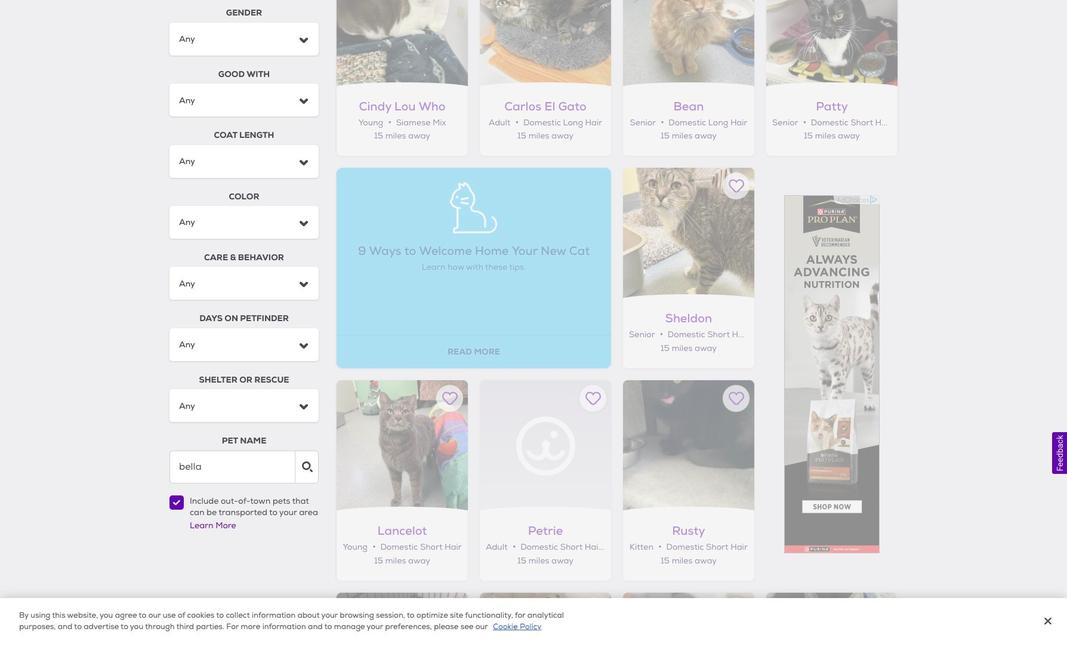 Task type: describe. For each thing, give the bounding box(es) containing it.
bean, adoptable cat, senior male domestic long hair, 15 miles away. image
[[623, 0, 755, 87]]

rusty, adoptable cat, kitten male domestic short hair, 15 miles away. image
[[623, 380, 755, 512]]

advertisement element
[[784, 195, 880, 553]]

carlos el gato, adoptable cat, adult male domestic long hair, 15 miles away. image
[[480, 0, 611, 87]]

patty, adoptable cat, senior female domestic short hair, 15 miles away. image
[[766, 0, 898, 87]]

daisy, adoptable cat, senior female domestic short hair, 15 miles away. image
[[480, 593, 611, 647]]

cindy lou who, adoptable cat, young female siamese mix, 15 miles away. image
[[337, 0, 468, 87]]

jackie, adoptable cat, senior female domestic short hair, 15 miles away. image
[[766, 593, 898, 647]]

lancelot, adoptable cat, young male domestic short hair, 15 miles away. image
[[337, 380, 468, 512]]



Task type: vqa. For each thing, say whether or not it's contained in the screenshot.
the Petfinder Home image on the left of the page
no



Task type: locate. For each thing, give the bounding box(es) containing it.
privacy alert dialog
[[0, 598, 1067, 647]]

sheldon, adoptable cat, senior male domestic short hair, 15 miles away. image
[[623, 168, 755, 299]]

cat image
[[443, 177, 505, 239]]

bubbles, adoptable cat, young female domestic short hair, 15 miles away. image
[[337, 593, 468, 647]]

zoe, adoptable cat, senior female domestic short hair, 15 miles away. image
[[623, 593, 755, 647]]

None text field
[[170, 450, 319, 483]]



